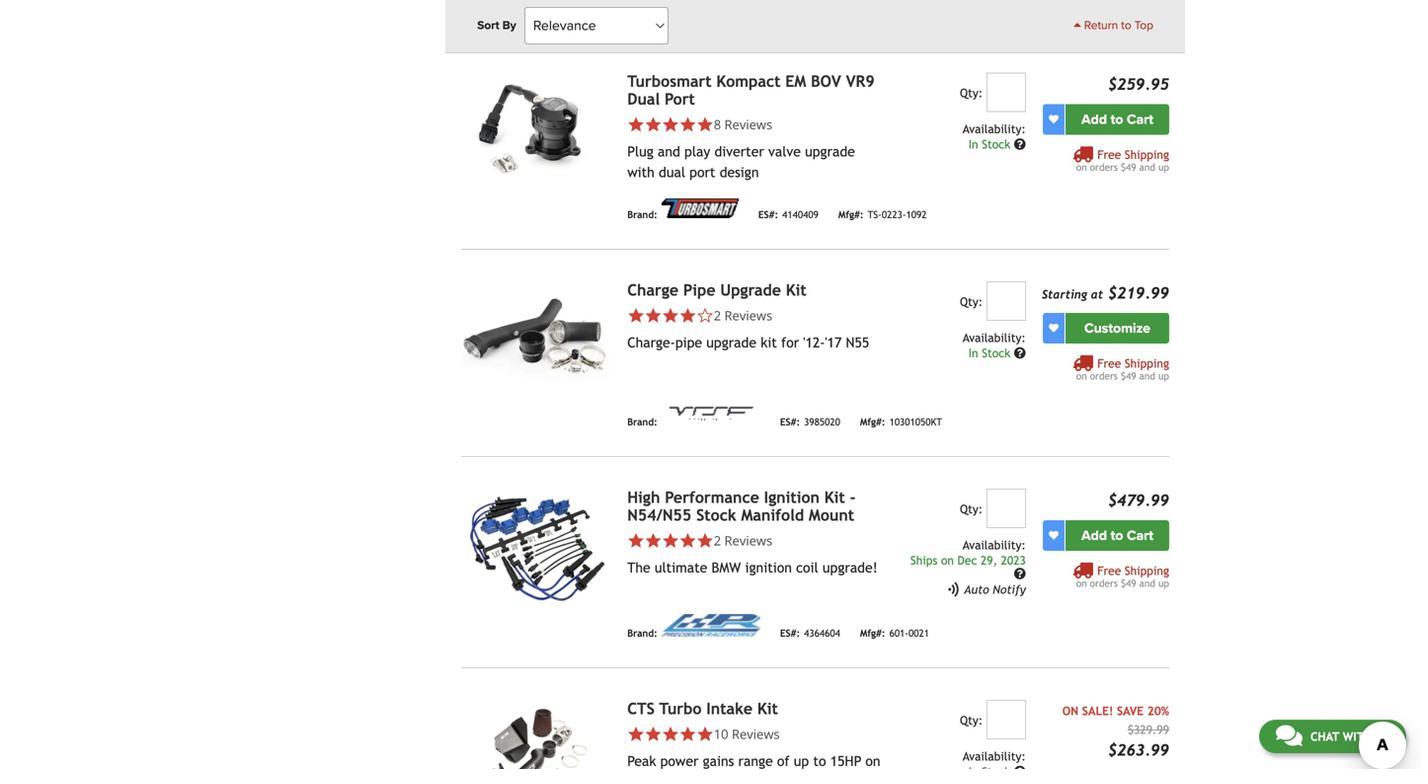 Task type: describe. For each thing, give the bounding box(es) containing it.
diverter
[[715, 144, 765, 160]]

$219.99
[[1108, 284, 1170, 302]]

shipping for $259.95
[[1125, 148, 1170, 162]]

return to top link
[[1074, 17, 1154, 35]]

on for charge pipe upgrade kit
[[1077, 370, 1088, 382]]

1 vertical spatial upgrade
[[707, 335, 757, 351]]

save
[[1117, 704, 1144, 718]]

charge
[[628, 281, 679, 299]]

reviews for kompact
[[725, 116, 773, 133]]

mfg#: for -
[[860, 628, 886, 640]]

add to cart for $479.99
[[1082, 528, 1154, 544]]

on for turbosmart kompact em bov vr9 dual port
[[1077, 162, 1088, 173]]

mfg#: 10301050kt
[[860, 417, 943, 428]]

on inside peak power gains range of up to 15hp on
[[866, 754, 881, 770]]

kit for charge pipe upgrade kit
[[786, 281, 807, 299]]

in stock for charge pipe upgrade kit
[[969, 346, 1015, 360]]

vr9
[[846, 72, 875, 90]]

2 for pipe
[[714, 307, 721, 325]]

3 question circle image from the top
[[1015, 766, 1026, 770]]

availability: for charge pipe upgrade kit
[[963, 331, 1026, 345]]

3985020
[[804, 417, 841, 428]]

brand: for high
[[628, 628, 658, 640]]

chat
[[1311, 730, 1340, 744]]

dual
[[628, 90, 660, 108]]

0021
[[909, 628, 930, 640]]

es#: for port
[[759, 209, 779, 221]]

high performance ignition kit - n54/n55 stock manifold mount
[[628, 489, 856, 525]]

2 for performance
[[714, 532, 721, 550]]

2 orders from the top
[[1091, 370, 1118, 382]]

kit for cts turbo intake kit
[[758, 700, 778, 718]]

es#: 4364604
[[780, 628, 841, 640]]

charge-pipe upgrade kit for '12-'17 n55
[[628, 335, 870, 351]]

on
[[1063, 704, 1079, 718]]

stock for turbosmart kompact em bov vr9 dual port
[[982, 137, 1011, 151]]

10301050kt
[[890, 417, 943, 428]]

2 shipping from the top
[[1125, 357, 1170, 370]]

return
[[1085, 18, 1119, 33]]

customize
[[1085, 320, 1151, 337]]

ignition
[[764, 489, 820, 507]]

20%
[[1148, 704, 1170, 718]]

with inside plug and play diverter valve upgrade with dual port design
[[628, 164, 655, 180]]

question circle image for charge pipe upgrade kit
[[1015, 347, 1026, 359]]

2 add to wish list image from the top
[[1049, 324, 1059, 333]]

turbosmart kompact em bov vr9 dual port
[[628, 72, 875, 108]]

precision raceworks - corporate logo image
[[662, 615, 761, 637]]

comments image
[[1276, 724, 1303, 748]]

add for $259.95
[[1082, 111, 1108, 128]]

1 10 reviews link from the left
[[628, 726, 883, 744]]

starting at $219.99
[[1042, 284, 1170, 302]]

1 vrsf - corporate logo image from the top
[[662, 0, 761, 9]]

brand: for turbosmart
[[628, 209, 658, 221]]

cts turbo intake kit
[[628, 700, 778, 718]]

cts
[[628, 700, 655, 718]]

charge-
[[628, 335, 676, 351]]

and for high performance ignition kit - n54/n55 stock manifold mount
[[1140, 578, 1156, 589]]

brand: for charge
[[628, 417, 658, 428]]

2 reviews for upgrade
[[714, 307, 773, 325]]

4364604
[[804, 628, 841, 640]]

reviews for performance
[[725, 532, 773, 550]]

$479.99
[[1108, 492, 1170, 510]]

to left top
[[1122, 18, 1132, 33]]

2 reviews for ignition
[[714, 532, 773, 550]]

cart for $259.95
[[1127, 111, 1154, 128]]

the
[[628, 560, 651, 576]]

upgrade!
[[823, 560, 878, 576]]

availability: for high performance ignition kit - n54/n55 stock manifold mount
[[963, 538, 1026, 552]]

em
[[786, 72, 807, 90]]

availability: for turbosmart kompact em bov vr9 dual port
[[963, 122, 1026, 136]]

up inside peak power gains range of up to 15hp on
[[794, 754, 809, 770]]

es#4140409 - ts-0223-1092 - turbosmart kompact em bov vr9 dual port - plug and play diverter valve upgrade with dual port design - turbosmart - bmw image
[[462, 73, 612, 185]]

es#: 4140409
[[759, 209, 819, 221]]

star image inside 10 reviews link
[[645, 726, 662, 744]]

in stock for turbosmart kompact em bov vr9 dual port
[[969, 137, 1015, 151]]

stock inside high performance ignition kit - n54/n55 stock manifold mount
[[697, 506, 737, 525]]

charge pipe upgrade kit
[[628, 281, 807, 299]]

es#3187898 - cts-it-800-30 - cts turbo intake kit  - peak power gains range of up to 15hp on an otherwise stock vehicle! - cts - bmw image
[[462, 701, 612, 770]]

high performance ignition kit - n54/n55 stock manifold mount link
[[628, 489, 856, 525]]

kit
[[761, 335, 777, 351]]

10 reviews
[[714, 726, 780, 744]]

10
[[714, 726, 729, 744]]

ships
[[911, 554, 938, 568]]

$329.99
[[1128, 723, 1170, 737]]

8 reviews
[[714, 116, 773, 133]]

question circle image for high performance ignition kit - n54/n55 stock manifold mount
[[1015, 568, 1026, 580]]

plug
[[628, 144, 654, 160]]

orders for $259.95
[[1091, 162, 1118, 173]]

add to wish list image for $479.99
[[1049, 531, 1059, 541]]

notify
[[993, 583, 1026, 597]]

us
[[1376, 730, 1390, 744]]

valve
[[769, 144, 801, 160]]

in for charge pipe upgrade kit
[[969, 346, 979, 360]]

free for $479.99
[[1098, 564, 1122, 578]]

es#3985020 - 10301050kt - charge pipe upgrade kit - charge-pipe upgrade kit for '12-'17 n55 - vrsf - bmw image
[[462, 282, 612, 394]]

sort by
[[477, 18, 517, 33]]

play
[[685, 144, 711, 160]]

coil
[[796, 560, 819, 576]]

up for turbosmart kompact em bov vr9 dual port
[[1159, 162, 1170, 173]]

stock for charge pipe upgrade kit
[[982, 346, 1011, 360]]

to down $479.99
[[1111, 528, 1124, 544]]

charge pipe upgrade kit link
[[628, 281, 807, 299]]

power
[[661, 754, 699, 770]]

-
[[850, 489, 856, 507]]

for
[[782, 335, 799, 351]]

mfg#: 601-0021
[[860, 628, 930, 640]]

qty: for turbosmart kompact em bov vr9 dual port
[[960, 86, 983, 100]]

4 availability: from the top
[[963, 750, 1026, 764]]

top
[[1135, 18, 1154, 33]]

orders for $479.99
[[1091, 578, 1118, 589]]

pipe
[[676, 335, 703, 351]]

pipe
[[684, 281, 716, 299]]

add to cart for $259.95
[[1082, 111, 1154, 128]]

2 free from the top
[[1098, 357, 1122, 370]]

and for turbosmart kompact em bov vr9 dual port
[[1140, 162, 1156, 173]]

turbosmart kompact em bov vr9 dual port link
[[628, 72, 875, 108]]

cts turbo intake kit link
[[628, 700, 778, 718]]

caret up image
[[1074, 19, 1082, 31]]

sort
[[477, 18, 500, 33]]

at
[[1091, 287, 1104, 301]]

and for charge pipe upgrade kit
[[1140, 370, 1156, 382]]

add for $479.99
[[1082, 528, 1108, 544]]

n54/n55
[[628, 506, 692, 525]]

mfg#: for vr9
[[839, 209, 864, 221]]

customize link
[[1066, 313, 1170, 344]]

intake
[[707, 700, 753, 718]]

2 $49 from the top
[[1121, 370, 1137, 382]]



Task type: vqa. For each thing, say whether or not it's contained in the screenshot.
bottommost Es#:
yes



Task type: locate. For each thing, give the bounding box(es) containing it.
$49
[[1121, 162, 1137, 173], [1121, 370, 1137, 382], [1121, 578, 1137, 589]]

kit right upgrade
[[786, 281, 807, 299]]

mfg#: ts-0223-1092
[[839, 209, 927, 221]]

1 $49 from the top
[[1121, 162, 1137, 173]]

4140409
[[783, 209, 819, 221]]

reviews up the ultimate bmw ignition coil upgrade!
[[725, 532, 773, 550]]

turbosmart
[[628, 72, 712, 90]]

turbosmart - corporate logo image
[[662, 199, 739, 218]]

orders down $479.99
[[1091, 578, 1118, 589]]

ts-
[[868, 209, 882, 221]]

add to cart button
[[1066, 104, 1170, 135], [1066, 521, 1170, 551]]

upgrade right valve
[[805, 144, 855, 160]]

15hp
[[831, 754, 862, 770]]

2 vrsf - corporate logo image from the top
[[662, 401, 761, 426]]

2023
[[1002, 554, 1026, 568]]

qty: for high performance ignition kit - n54/n55 stock manifold mount
[[960, 502, 983, 516]]

mfg#: left '10301050kt'
[[860, 417, 886, 428]]

free for $259.95
[[1098, 148, 1122, 162]]

dec
[[958, 554, 978, 568]]

free shipping on orders $49 and up down customize
[[1077, 357, 1170, 382]]

0 vertical spatial stock
[[982, 137, 1011, 151]]

0 vertical spatial 2
[[714, 307, 721, 325]]

4 brand: from the top
[[628, 628, 658, 640]]

2 vertical spatial question circle image
[[1015, 766, 1026, 770]]

ships on dec 29, 2023
[[911, 554, 1026, 568]]

upgrade
[[721, 281, 781, 299]]

1 cart from the top
[[1127, 111, 1154, 128]]

brand: up high at the bottom
[[628, 417, 658, 428]]

$263.99
[[1108, 742, 1170, 760]]

upgrade inside plug and play diverter valve upgrade with dual port design
[[805, 144, 855, 160]]

0 vertical spatial cart
[[1127, 111, 1154, 128]]

0 vertical spatial with
[[628, 164, 655, 180]]

free down $479.99
[[1098, 564, 1122, 578]]

2 cart from the top
[[1127, 528, 1154, 544]]

2 2 reviews from the top
[[714, 532, 773, 550]]

shipping down $479.99
[[1125, 564, 1170, 578]]

brand: down the
[[628, 628, 658, 640]]

0223-
[[882, 209, 907, 221]]

2 vertical spatial add to wish list image
[[1049, 531, 1059, 541]]

2 brand: from the top
[[628, 209, 658, 221]]

1 vertical spatial with
[[1343, 730, 1373, 744]]

up down $479.99
[[1159, 578, 1170, 589]]

2 add from the top
[[1082, 528, 1108, 544]]

up down customize link
[[1159, 370, 1170, 382]]

free down $259.95 at right
[[1098, 148, 1122, 162]]

shipping down $259.95 at right
[[1125, 148, 1170, 162]]

shipping
[[1125, 148, 1170, 162], [1125, 357, 1170, 370], [1125, 564, 1170, 578]]

'12-
[[804, 335, 825, 351]]

2 vertical spatial es#:
[[780, 628, 800, 640]]

0 vertical spatial free shipping on orders $49 and up
[[1077, 148, 1170, 173]]

1 add to wish list image from the top
[[1049, 115, 1059, 124]]

0 vertical spatial upgrade
[[805, 144, 855, 160]]

vrsf - corporate logo image
[[662, 0, 761, 9], [662, 401, 761, 426]]

upgrade left the kit
[[707, 335, 757, 351]]

kit inside high performance ignition kit - n54/n55 stock manifold mount
[[825, 489, 846, 507]]

10 reviews link up peak power gains range of up to 15hp on
[[714, 726, 780, 744]]

ultimate
[[655, 560, 708, 576]]

8
[[714, 116, 721, 133]]

add to cart button down $259.95 at right
[[1066, 104, 1170, 135]]

kit for high performance ignition kit - n54/n55 stock manifold mount
[[825, 489, 846, 507]]

2 vertical spatial stock
[[697, 506, 737, 525]]

2 reviews link
[[628, 307, 883, 325], [714, 307, 773, 325], [628, 532, 883, 550], [714, 532, 773, 550]]

3 add to wish list image from the top
[[1049, 531, 1059, 541]]

1 vertical spatial mfg#:
[[860, 417, 886, 428]]

0 horizontal spatial with
[[628, 164, 655, 180]]

mfg#:
[[839, 209, 864, 221], [860, 417, 886, 428], [860, 628, 886, 640]]

0 vertical spatial add to cart
[[1082, 111, 1154, 128]]

with
[[628, 164, 655, 180], [1343, 730, 1373, 744]]

2 vertical spatial free shipping on orders $49 and up
[[1077, 564, 1170, 589]]

free down customize link
[[1098, 357, 1122, 370]]

ignition
[[746, 560, 792, 576]]

'17
[[825, 335, 842, 351]]

1 horizontal spatial with
[[1343, 730, 1373, 744]]

2 add to cart button from the top
[[1066, 521, 1170, 551]]

2 2 from the top
[[714, 532, 721, 550]]

3 availability: from the top
[[963, 538, 1026, 552]]

es#: 3985020
[[780, 417, 841, 428]]

0 vertical spatial 2 reviews
[[714, 307, 773, 325]]

1 2 from the top
[[714, 307, 721, 325]]

1 vertical spatial add to cart button
[[1066, 521, 1170, 551]]

1 vertical spatial stock
[[982, 346, 1011, 360]]

shipping for $479.99
[[1125, 564, 1170, 578]]

stock
[[982, 137, 1011, 151], [982, 346, 1011, 360], [697, 506, 737, 525]]

0 vertical spatial es#:
[[759, 209, 779, 221]]

1 vertical spatial $49
[[1121, 370, 1137, 382]]

2 vertical spatial kit
[[758, 700, 778, 718]]

and down customize link
[[1140, 370, 1156, 382]]

0 vertical spatial in
[[969, 137, 979, 151]]

3 $49 from the top
[[1121, 578, 1137, 589]]

and up 'dual' at the left
[[658, 144, 681, 160]]

1 vertical spatial cart
[[1127, 528, 1154, 544]]

add to cart button down $479.99
[[1066, 521, 1170, 551]]

1 vertical spatial in
[[969, 346, 979, 360]]

0 vertical spatial free
[[1098, 148, 1122, 162]]

$49 for $479.99
[[1121, 578, 1137, 589]]

free shipping on orders $49 and up for $259.95
[[1077, 148, 1170, 173]]

2 horizontal spatial kit
[[825, 489, 846, 507]]

3 free from the top
[[1098, 564, 1122, 578]]

2 vertical spatial mfg#:
[[860, 628, 886, 640]]

1 shipping from the top
[[1125, 148, 1170, 162]]

question circle image
[[1015, 347, 1026, 359], [1015, 568, 1026, 580], [1015, 766, 1026, 770]]

3 brand: from the top
[[628, 417, 658, 428]]

bmw
[[712, 560, 741, 576]]

free shipping on orders $49 and up down $259.95 at right
[[1077, 148, 1170, 173]]

$49 for $259.95
[[1121, 162, 1137, 173]]

up down $259.95 at right
[[1159, 162, 1170, 173]]

1 question circle image from the top
[[1015, 347, 1026, 359]]

0 vertical spatial $49
[[1121, 162, 1137, 173]]

performance
[[665, 489, 760, 507]]

$49 down customize link
[[1121, 370, 1137, 382]]

2 8 reviews link from the left
[[714, 116, 773, 133]]

bov
[[811, 72, 842, 90]]

2 vertical spatial free
[[1098, 564, 1122, 578]]

shipping down customize link
[[1125, 357, 1170, 370]]

es#4364604 - 601-0021 - high performance ignition kit - n54/n55 stock manifold mount - the ultimate bmw ignition coil upgrade! - precision raceworks - bmw image
[[462, 489, 612, 602]]

up for charge pipe upgrade kit
[[1159, 370, 1170, 382]]

1 vertical spatial 2 reviews
[[714, 532, 773, 550]]

1 vertical spatial kit
[[825, 489, 846, 507]]

1 availability: from the top
[[963, 122, 1026, 136]]

n55
[[846, 335, 870, 351]]

1 orders from the top
[[1091, 162, 1118, 173]]

gains
[[703, 754, 734, 770]]

peak
[[628, 754, 656, 770]]

2 up bmw
[[714, 532, 721, 550]]

free shipping on orders $49 and up for $479.99
[[1077, 564, 1170, 589]]

1 add to cart from the top
[[1082, 111, 1154, 128]]

$259.95
[[1108, 75, 1170, 93]]

up
[[1159, 162, 1170, 173], [1159, 370, 1170, 382], [1159, 578, 1170, 589], [794, 754, 809, 770]]

2 qty: from the top
[[960, 295, 983, 309]]

1 in from the top
[[969, 137, 979, 151]]

and down $259.95 at right
[[1140, 162, 1156, 173]]

0 vertical spatial orders
[[1091, 162, 1118, 173]]

auto
[[965, 583, 990, 597]]

1 vertical spatial free
[[1098, 357, 1122, 370]]

0 horizontal spatial upgrade
[[707, 335, 757, 351]]

1 in stock from the top
[[969, 137, 1015, 151]]

qty:
[[960, 86, 983, 100], [960, 295, 983, 309], [960, 502, 983, 516], [960, 714, 983, 728]]

up for high performance ignition kit - n54/n55 stock manifold mount
[[1159, 578, 1170, 589]]

2 vertical spatial orders
[[1091, 578, 1118, 589]]

1 vertical spatial free shipping on orders $49 and up
[[1077, 357, 1170, 382]]

high
[[628, 489, 660, 507]]

1 vertical spatial question circle image
[[1015, 568, 1026, 580]]

in
[[969, 137, 979, 151], [969, 346, 979, 360]]

sale!
[[1083, 704, 1114, 718]]

0 vertical spatial add
[[1082, 111, 1108, 128]]

2 reviews down upgrade
[[714, 307, 773, 325]]

2 availability: from the top
[[963, 331, 1026, 345]]

1 add to cart button from the top
[[1066, 104, 1170, 135]]

1 vertical spatial vrsf - corporate logo image
[[662, 401, 761, 426]]

3 qty: from the top
[[960, 502, 983, 516]]

1 free from the top
[[1098, 148, 1122, 162]]

auto notify
[[965, 583, 1026, 597]]

orders down customize link
[[1091, 370, 1118, 382]]

es#: left 4364604
[[780, 628, 800, 640]]

add
[[1082, 111, 1108, 128], [1082, 528, 1108, 544]]

add to cart down $479.99
[[1082, 528, 1154, 544]]

range
[[739, 754, 773, 770]]

kit
[[786, 281, 807, 299], [825, 489, 846, 507], [758, 700, 778, 718]]

1 qty: from the top
[[960, 86, 983, 100]]

with down plug
[[628, 164, 655, 180]]

to down $259.95 at right
[[1111, 111, 1124, 128]]

orders down $259.95 at right
[[1091, 162, 1118, 173]]

wifi image
[[948, 582, 960, 597]]

1092
[[907, 209, 927, 221]]

2 10 reviews link from the left
[[714, 726, 780, 744]]

1 horizontal spatial upgrade
[[805, 144, 855, 160]]

mount
[[809, 506, 855, 525]]

kompact
[[717, 72, 781, 90]]

None number field
[[987, 73, 1026, 112], [987, 282, 1026, 321], [987, 489, 1026, 529], [987, 701, 1026, 740], [987, 73, 1026, 112], [987, 282, 1026, 321], [987, 489, 1026, 529], [987, 701, 1026, 740]]

port
[[665, 90, 695, 108]]

free shipping on orders $49 and up
[[1077, 148, 1170, 173], [1077, 357, 1170, 382], [1077, 564, 1170, 589]]

port
[[690, 164, 716, 180]]

cart
[[1127, 111, 1154, 128], [1127, 528, 1154, 544]]

1 horizontal spatial kit
[[786, 281, 807, 299]]

cart down $479.99
[[1127, 528, 1154, 544]]

to left 15hp
[[814, 754, 827, 770]]

601-
[[890, 628, 909, 640]]

1 vertical spatial orders
[[1091, 370, 1118, 382]]

1 free shipping on orders $49 and up from the top
[[1077, 148, 1170, 173]]

10 reviews link up range
[[628, 726, 883, 744]]

2 down charge pipe upgrade kit link
[[714, 307, 721, 325]]

es#: left 3985020
[[780, 417, 800, 428]]

1 8 reviews link from the left
[[628, 116, 883, 133]]

availability:
[[963, 122, 1026, 136], [963, 331, 1026, 345], [963, 538, 1026, 552], [963, 750, 1026, 764]]

brand: up turbosmart
[[628, 0, 658, 12]]

2 vertical spatial shipping
[[1125, 564, 1170, 578]]

0 vertical spatial shipping
[[1125, 148, 1170, 162]]

starting
[[1042, 287, 1088, 301]]

chat with us link
[[1260, 720, 1407, 754]]

to inside peak power gains range of up to 15hp on
[[814, 754, 827, 770]]

3 shipping from the top
[[1125, 564, 1170, 578]]

qty: for charge pipe upgrade kit
[[960, 295, 983, 309]]

manifold
[[742, 506, 804, 525]]

29,
[[981, 554, 998, 568]]

mfg#: left 601-
[[860, 628, 886, 640]]

es#:
[[759, 209, 779, 221], [780, 417, 800, 428], [780, 628, 800, 640]]

es#: left 4140409
[[759, 209, 779, 221]]

1 brand: from the top
[[628, 0, 658, 12]]

1 vertical spatial shipping
[[1125, 357, 1170, 370]]

0 vertical spatial vrsf - corporate logo image
[[662, 0, 761, 9]]

vrsf - corporate logo image down pipe
[[662, 401, 761, 426]]

2 in stock from the top
[[969, 346, 1015, 360]]

empty star image
[[697, 307, 714, 325]]

2 in from the top
[[969, 346, 979, 360]]

dual
[[659, 164, 686, 180]]

reviews for pipe
[[725, 307, 773, 325]]

free
[[1098, 148, 1122, 162], [1098, 357, 1122, 370], [1098, 564, 1122, 578]]

1 vertical spatial es#:
[[780, 417, 800, 428]]

up right of at the right of the page
[[794, 754, 809, 770]]

0 vertical spatial add to cart button
[[1066, 104, 1170, 135]]

1 vertical spatial add to cart
[[1082, 528, 1154, 544]]

1 vertical spatial in stock
[[969, 346, 1015, 360]]

0 vertical spatial add to wish list image
[[1049, 115, 1059, 124]]

$49 down $479.99
[[1121, 578, 1137, 589]]

with left us
[[1343, 730, 1373, 744]]

add to cart
[[1082, 111, 1154, 128], [1082, 528, 1154, 544]]

$49 down $259.95 at right
[[1121, 162, 1137, 173]]

es#: for stock
[[780, 628, 800, 640]]

1 2 reviews from the top
[[714, 307, 773, 325]]

1 vertical spatial add
[[1082, 528, 1108, 544]]

vrsf - corporate logo image up kompact
[[662, 0, 761, 9]]

add to cart button for $259.95
[[1066, 104, 1170, 135]]

add to wish list image
[[1049, 115, 1059, 124], [1049, 324, 1059, 333], [1049, 531, 1059, 541]]

mfg#: left ts-
[[839, 209, 864, 221]]

4 qty: from the top
[[960, 714, 983, 728]]

10 reviews link
[[628, 726, 883, 744], [714, 726, 780, 744]]

1 vertical spatial 2
[[714, 532, 721, 550]]

kit left -
[[825, 489, 846, 507]]

upgrade
[[805, 144, 855, 160], [707, 335, 757, 351]]

auto notify link
[[947, 582, 1026, 597]]

cart down $259.95 at right
[[1127, 111, 1154, 128]]

orders
[[1091, 162, 1118, 173], [1091, 370, 1118, 382], [1091, 578, 1118, 589]]

and inside plug and play diverter valve upgrade with dual port design
[[658, 144, 681, 160]]

0 vertical spatial question circle image
[[1015, 347, 1026, 359]]

kit up 10 reviews
[[758, 700, 778, 718]]

reviews up the diverter
[[725, 116, 773, 133]]

3 free shipping on orders $49 and up from the top
[[1077, 564, 1170, 589]]

by
[[503, 18, 517, 33]]

star image
[[679, 116, 697, 133], [697, 116, 714, 133], [645, 307, 662, 325], [662, 307, 679, 325], [628, 533, 645, 550], [645, 533, 662, 550], [662, 533, 679, 550], [697, 533, 714, 550], [628, 726, 645, 744], [662, 726, 679, 744], [679, 726, 697, 744], [697, 726, 714, 744]]

2 free shipping on orders $49 and up from the top
[[1077, 357, 1170, 382]]

2 add to cart from the top
[[1082, 528, 1154, 544]]

peak power gains range of up to 15hp on
[[628, 754, 881, 770]]

and down $479.99
[[1140, 578, 1156, 589]]

cart for $479.99
[[1127, 528, 1154, 544]]

return to top
[[1082, 18, 1154, 33]]

add to cart down $259.95 at right
[[1082, 111, 1154, 128]]

2 question circle image from the top
[[1015, 568, 1026, 580]]

1 add from the top
[[1082, 111, 1108, 128]]

3 orders from the top
[[1091, 578, 1118, 589]]

on for high performance ignition kit - n54/n55 stock manifold mount
[[1077, 578, 1088, 589]]

0 vertical spatial kit
[[786, 281, 807, 299]]

brand: left turbosmart - corporate logo
[[628, 209, 658, 221]]

2 vertical spatial $49
[[1121, 578, 1137, 589]]

the ultimate bmw ignition coil upgrade!
[[628, 560, 878, 576]]

reviews down upgrade
[[725, 307, 773, 325]]

turbo
[[660, 700, 702, 718]]

star image
[[628, 116, 645, 133], [645, 116, 662, 133], [662, 116, 679, 133], [628, 307, 645, 325], [679, 307, 697, 325], [679, 533, 697, 550], [645, 726, 662, 744]]

chat with us
[[1311, 730, 1390, 744]]

on sale!                         save 20% $329.99 $263.99
[[1063, 704, 1170, 760]]

add to wish list image for $259.95
[[1049, 115, 1059, 124]]

in for turbosmart kompact em bov vr9 dual port
[[969, 137, 979, 151]]

0 horizontal spatial kit
[[758, 700, 778, 718]]

add to cart button for $479.99
[[1066, 521, 1170, 551]]

2 reviews up the ultimate bmw ignition coil upgrade!
[[714, 532, 773, 550]]

0 vertical spatial mfg#:
[[839, 209, 864, 221]]

reviews up range
[[732, 726, 780, 744]]

plug and play diverter valve upgrade with dual port design
[[628, 144, 855, 180]]

of
[[777, 754, 790, 770]]

1 vertical spatial add to wish list image
[[1049, 324, 1059, 333]]

0 vertical spatial in stock
[[969, 137, 1015, 151]]

free shipping on orders $49 and up down $479.99
[[1077, 564, 1170, 589]]

question circle image
[[1015, 138, 1026, 150]]



